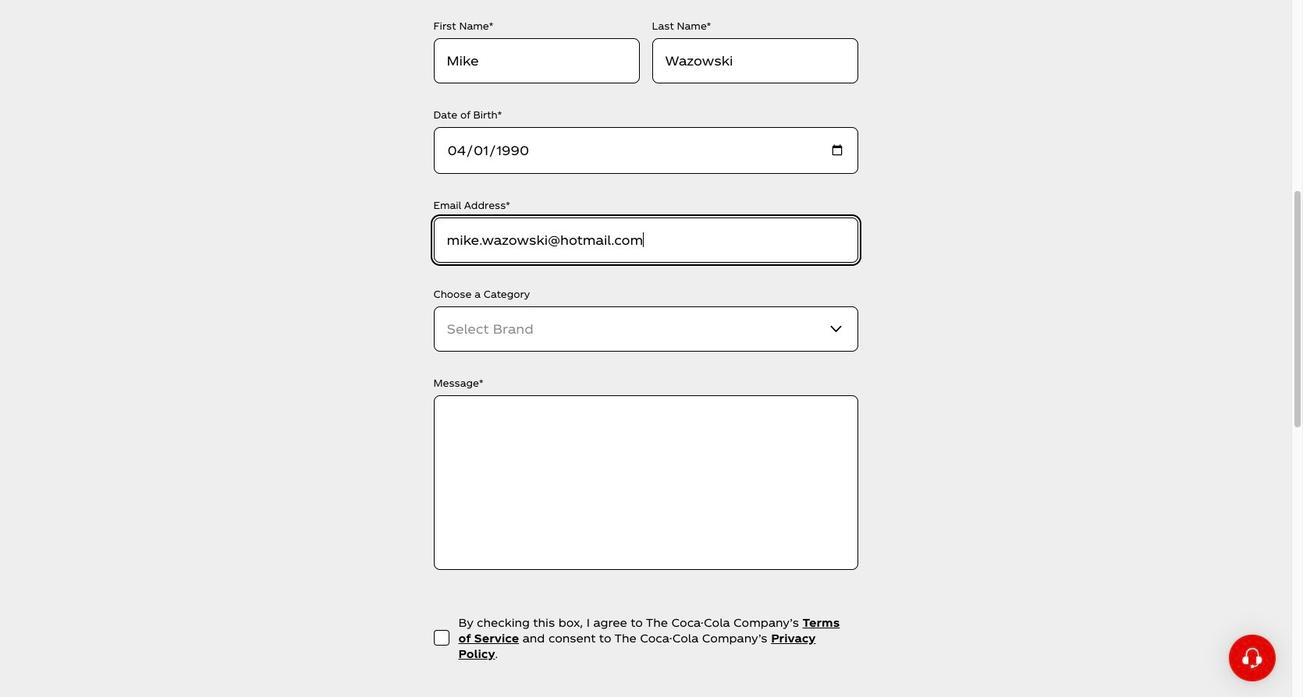 Task type: describe. For each thing, give the bounding box(es) containing it.
live chat element
[[1229, 635, 1276, 682]]

Last Name* text field
[[652, 38, 858, 84]]

Message* text field
[[434, 396, 858, 571]]



Task type: vqa. For each thing, say whether or not it's contained in the screenshot.
EMAIL ADDRESS* "EMAIL FIELD"
yes



Task type: locate. For each thing, give the bounding box(es) containing it.
 By checking this box, I agree to The Coca-Cola Company's Terms of Service and consent to The Coca-Cola Company's Privacy Policy. checkbox
[[434, 631, 449, 646]]

Email Address* email field
[[434, 218, 858, 263]]

First Name* text field
[[434, 38, 640, 84]]

Date of Birth*   Please Enter date in mm/dd/yyyy format only
 date field
[[434, 127, 858, 174]]



